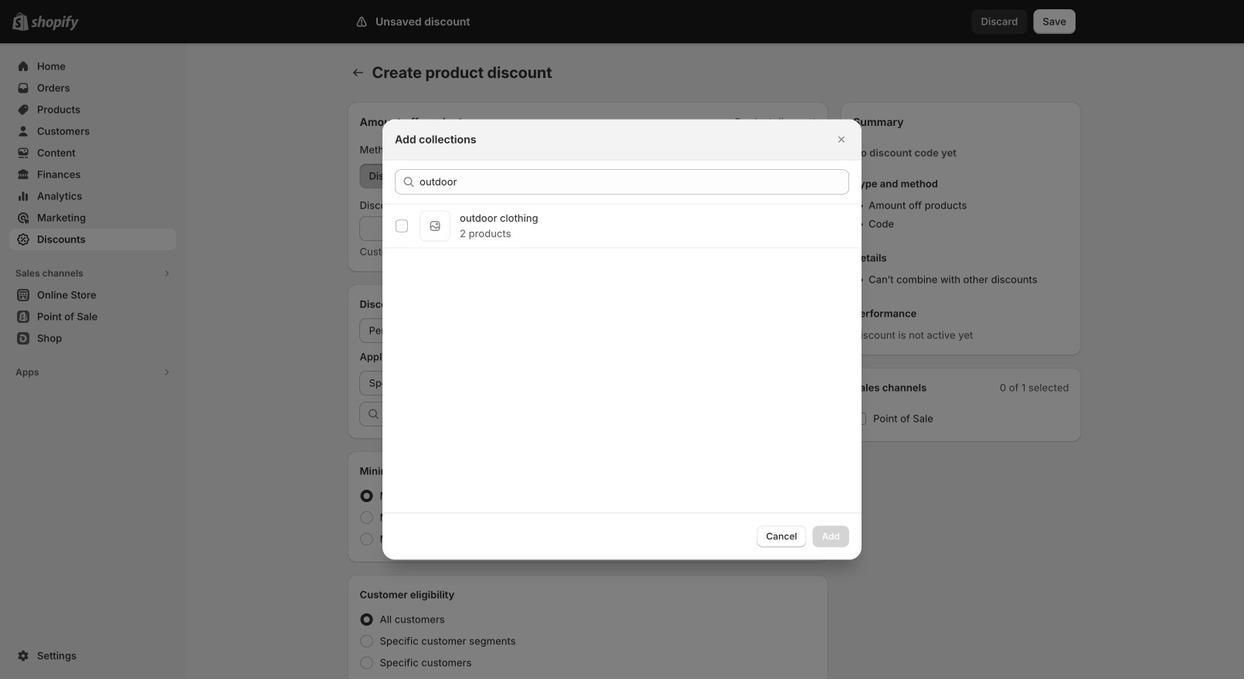Task type: locate. For each thing, give the bounding box(es) containing it.
dialog
[[0, 119, 1244, 560]]



Task type: vqa. For each thing, say whether or not it's contained in the screenshot.
'shopify' image
yes



Task type: describe. For each thing, give the bounding box(es) containing it.
shopify image
[[31, 15, 79, 31]]

Search collections text field
[[420, 170, 849, 194]]



